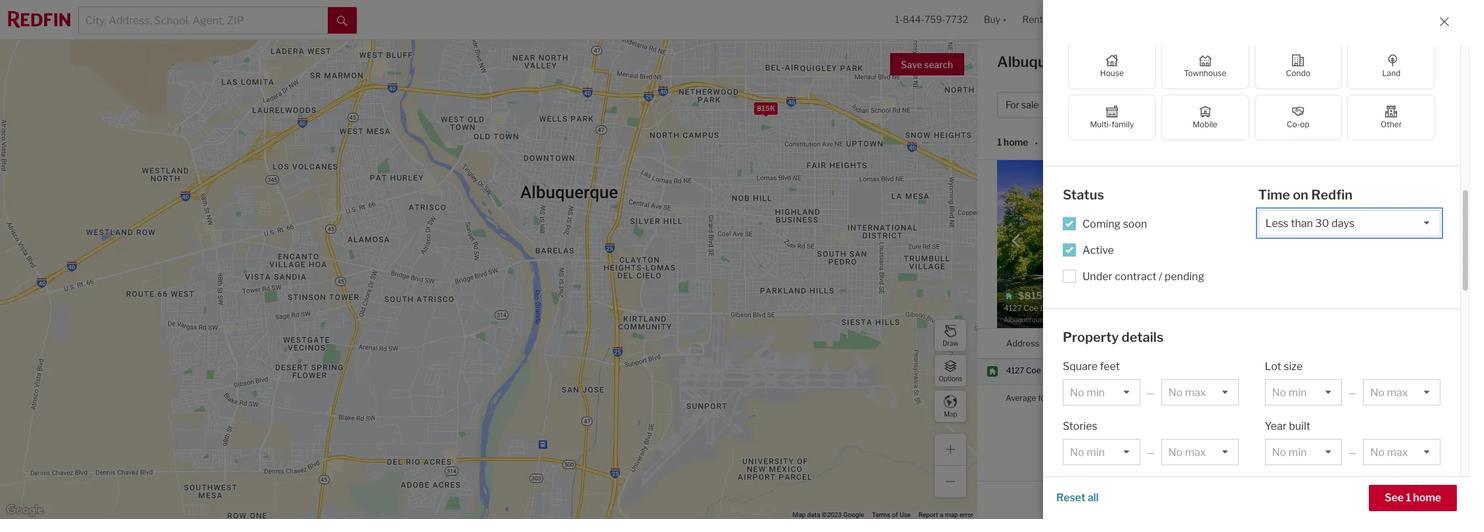 Task type: vqa. For each thing, say whether or not it's contained in the screenshot.
Bulk options
no



Task type: describe. For each thing, give the bounding box(es) containing it.
view details link
[[1375, 301, 1441, 325]]

4+
[[1251, 99, 1263, 111]]

for
[[1006, 99, 1019, 111]]

on redfin
[[1234, 231, 1271, 241]]

Other checkbox
[[1347, 95, 1435, 141]]

under
[[1083, 270, 1113, 283]]

x-out this home image
[[1259, 305, 1275, 321]]

all
[[1088, 492, 1099, 504]]

soon
[[1123, 218, 1147, 230]]

$/sq. ft.
[[1234, 213, 1264, 223]]

4 bd / 4+ ba
[[1225, 99, 1275, 111]]

map region
[[0, 0, 1055, 520]]

save
[[901, 59, 922, 70]]

exclude 55+ communities
[[1083, 487, 1209, 500]]

reset
[[1056, 492, 1085, 504]]

4 for 4 bd / 4+ ba
[[1225, 99, 1231, 111]]

House checkbox
[[1068, 43, 1156, 89]]

p...
[[1258, 192, 1268, 202]]

home
[[1139, 99, 1165, 111]]

designed
[[1346, 171, 1380, 181]]

mid-
[[1326, 182, 1342, 192]]

photos
[[1368, 140, 1403, 152]]

pending
[[1165, 270, 1204, 283]]

land
[[1382, 68, 1401, 78]]

city guide link
[[1397, 56, 1450, 72]]

1 inside see 1 home button
[[1406, 492, 1411, 504]]

home inside button
[[1413, 492, 1441, 504]]

view details
[[1383, 308, 1434, 319]]

options button
[[934, 355, 967, 388]]

• for filters
[[1371, 99, 1374, 111]]

City, Address, School, Agent, ZIP search field
[[79, 7, 328, 34]]

map
[[945, 512, 958, 519]]

0 vertical spatial $168
[[1301, 213, 1321, 223]]

viewing page 1 of 1 (download all)
[[1151, 476, 1296, 487]]

favorite button image
[[1198, 164, 1220, 186]]

map data ©2023 google
[[793, 512, 864, 519]]

all)
[[1282, 476, 1296, 487]]

time
[[1258, 187, 1290, 203]]

map button
[[934, 390, 967, 423]]

4 bd / 4+ ba button
[[1216, 92, 1300, 118]]

all filters • 3
[[1329, 99, 1382, 111]]

status
[[1063, 187, 1104, 203]]

error
[[960, 512, 973, 519]]

sq.
[[1417, 231, 1429, 241]]

co-
[[1287, 120, 1300, 129]]

communities
[[1145, 487, 1209, 500]]

view details button
[[1375, 302, 1441, 325]]

1986
[[1420, 213, 1440, 223]]

price button
[[1147, 329, 1168, 359]]

for sale
[[1006, 99, 1039, 111]]

co-op
[[1287, 120, 1310, 129]]

altura
[[1234, 192, 1257, 202]]

homes
[[1120, 53, 1169, 70]]

for sale button
[[997, 92, 1064, 118]]

Mobile checkbox
[[1161, 95, 1249, 141]]

1 vertical spatial of
[[892, 512, 898, 519]]

1-844-759-7732
[[895, 14, 968, 25]]

sale
[[1021, 99, 1039, 111]]

under contract / pending
[[1083, 270, 1204, 283]]

1 horizontal spatial for
[[1172, 53, 1192, 70]]

stories
[[1063, 420, 1098, 433]]

/ for pending
[[1159, 270, 1162, 283]]

family
[[1112, 120, 1134, 129]]

Townhouse checkbox
[[1161, 43, 1249, 89]]

1 inside 1 home •
[[997, 137, 1002, 148]]

year built
[[1353, 213, 1388, 223]]

1 home •
[[997, 137, 1038, 149]]

815k
[[757, 104, 775, 113]]

dr
[[1043, 366, 1051, 376]]

a
[[940, 512, 943, 519]]

price image
[[1103, 101, 1116, 109]]

4 for 4
[[1219, 393, 1224, 403]]

— for square feet
[[1147, 388, 1155, 399]]

details for property details
[[1122, 329, 1164, 345]]

google
[[843, 512, 864, 519]]

type
[[1167, 99, 1186, 111]]

1 horizontal spatial days
[[1384, 393, 1402, 403]]

759-
[[924, 14, 946, 25]]

market insights | city guide
[[1306, 57, 1448, 70]]

bd
[[1233, 99, 1244, 111]]

previous button image
[[1010, 234, 1023, 247]]

©2023
[[822, 512, 842, 519]]

option group containing house
[[1068, 43, 1435, 141]]

1 horizontal spatial 5 days
[[1377, 393, 1402, 403]]

filters
[[1343, 99, 1369, 111]]

— for year built
[[1349, 447, 1357, 458]]

coming soon
[[1083, 218, 1147, 230]]

in
[[1317, 182, 1324, 192]]

original owner! spacious, well-designed brick home on nearly quarter-acre lot in mid-city neighborhood close to altura p...
[[1234, 171, 1440, 202]]

recommended
[[1068, 137, 1134, 148]]

search
[[924, 59, 953, 70]]

brick
[[1381, 171, 1400, 181]]

1 vertical spatial redfin
[[1247, 231, 1271, 241]]

quarter-
[[1259, 182, 1288, 192]]

address button
[[1006, 329, 1039, 359]]

on
[[1234, 231, 1245, 241]]

Multi-family checkbox
[[1068, 95, 1156, 141]]

guide
[[1420, 57, 1448, 70]]

1-
[[895, 14, 903, 25]]

all
[[1329, 99, 1341, 111]]

year for year built
[[1353, 213, 1370, 223]]

1 left (download
[[1228, 476, 1233, 487]]

see 1 home
[[1385, 492, 1441, 504]]

table button
[[1418, 139, 1450, 160]]



Task type: locate. For each thing, give the bounding box(es) containing it.
• inside button
[[1371, 99, 1374, 111]]

lot
[[1306, 182, 1316, 192]]

data
[[807, 512, 820, 519]]

lot left "size"
[[1265, 361, 1281, 373]]

0 vertical spatial lot
[[1353, 231, 1366, 241]]

0 horizontal spatial on
[[1293, 187, 1308, 203]]

•
[[1371, 99, 1374, 111], [1035, 138, 1038, 149]]

0 vertical spatial home
[[1004, 137, 1028, 148]]

$/sq.
[[1234, 213, 1253, 223]]

details
[[1406, 308, 1434, 319], [1122, 329, 1164, 345]]

owner!
[[1264, 171, 1289, 181]]

0 vertical spatial •
[[1371, 99, 1374, 111]]

page
[[1188, 476, 1209, 487]]

photo of 4127 coe dr ne, albuquerque, nm 87110 image
[[997, 160, 1224, 328]]

terms
[[872, 512, 890, 519]]

on inside 'original owner! spacious, well-designed brick home on nearly quarter-acre lot in mid-city neighborhood close to altura p...'
[[1424, 171, 1433, 181]]

reset all
[[1056, 492, 1099, 504]]

2 vertical spatial home
[[1413, 492, 1441, 504]]

/ right bd
[[1246, 99, 1249, 111]]

4127 coe dr ne link
[[1006, 366, 1074, 377]]

1 vertical spatial ft.
[[1430, 231, 1440, 241]]

1 vertical spatial 4
[[1219, 393, 1224, 403]]

built
[[1289, 420, 1310, 433]]

time on redfin
[[1258, 187, 1353, 203]]

1 vertical spatial 5 days
[[1377, 393, 1402, 403]]

0 vertical spatial map
[[944, 410, 957, 418]]

year
[[1353, 213, 1370, 223], [1265, 420, 1287, 433]]

• inside 1 home •
[[1035, 138, 1038, 149]]

0 horizontal spatial 5
[[1296, 231, 1302, 241]]

/ for 4+
[[1246, 99, 1249, 111]]

acre
[[1288, 182, 1304, 192]]

lot for lot size 10,799 sq. ft.
[[1353, 231, 1366, 241]]

1 horizontal spatial •
[[1371, 99, 1374, 111]]

0 vertical spatial 4
[[1225, 99, 1231, 111]]

townhouse
[[1184, 68, 1226, 78]]

redfin down well-
[[1311, 187, 1353, 203]]

viewing
[[1151, 476, 1186, 487]]

submit search image
[[337, 16, 347, 26]]

4 left bd
[[1225, 99, 1231, 111]]

property
[[1063, 329, 1119, 345]]

favorite button checkbox
[[1198, 164, 1220, 186]]

1 vertical spatial home
[[1401, 171, 1422, 181]]

1 right see
[[1406, 492, 1411, 504]]

location button
[[1086, 329, 1121, 359]]

0 vertical spatial on
[[1424, 171, 1433, 181]]

options
[[939, 375, 962, 383]]

home inside 1 home •
[[1004, 137, 1028, 148]]

1 horizontal spatial map
[[944, 410, 957, 418]]

1 vertical spatial lot
[[1265, 361, 1281, 373]]

1 vertical spatial on
[[1293, 187, 1308, 203]]

0 horizontal spatial redfin
[[1247, 231, 1271, 241]]

1 horizontal spatial redfin
[[1311, 187, 1353, 203]]

multi-
[[1090, 120, 1112, 129]]

spacious,
[[1291, 171, 1326, 181]]

details right "view"
[[1406, 308, 1434, 319]]

map inside button
[[944, 410, 957, 418]]

Land checkbox
[[1347, 43, 1435, 89]]

0 vertical spatial 5
[[1296, 231, 1302, 241]]

0 vertical spatial ft.
[[1255, 213, 1264, 223]]

year for year built
[[1265, 420, 1287, 433]]

ft. right sq.
[[1430, 231, 1440, 241]]

insights
[[1344, 57, 1384, 70]]

map for map data ©2023 google
[[793, 512, 806, 519]]

$168 down time on redfin in the top right of the page
[[1301, 213, 1321, 223]]

0 horizontal spatial map
[[793, 512, 806, 519]]

0 horizontal spatial •
[[1035, 138, 1038, 149]]

on up to
[[1424, 171, 1433, 181]]

0 horizontal spatial details
[[1122, 329, 1164, 345]]

Co-op checkbox
[[1254, 95, 1342, 141]]

google image
[[3, 503, 47, 520]]

1 vertical spatial days
[[1384, 393, 1402, 403]]

of left use
[[892, 512, 898, 519]]

average
[[1006, 394, 1036, 404]]

0 vertical spatial redfin
[[1311, 187, 1353, 203]]

save search
[[901, 59, 953, 70]]

map
[[944, 410, 957, 418], [793, 512, 806, 519]]

1 horizontal spatial 5
[[1377, 393, 1383, 403]]

for right average
[[1038, 394, 1049, 404]]

map for map
[[944, 410, 957, 418]]

albuquerque, nm homes for sale
[[997, 53, 1225, 70]]

/ inside "button"
[[1246, 99, 1249, 111]]

details right location
[[1122, 329, 1164, 345]]

0 horizontal spatial 4
[[1219, 393, 1224, 403]]

favorite this home image
[[1233, 305, 1249, 321]]

built
[[1371, 213, 1388, 223]]

• left "3"
[[1371, 99, 1374, 111]]

0 horizontal spatial /
[[1159, 270, 1162, 283]]

view
[[1383, 308, 1404, 319]]

lot size
[[1265, 361, 1303, 373]]

4839
[[1285, 393, 1305, 403]]

use
[[900, 512, 911, 519]]

7732
[[946, 14, 968, 25]]

details for view details
[[1406, 308, 1434, 319]]

$168 right 4839
[[1337, 393, 1356, 403]]

option group
[[1068, 43, 1435, 141]]

1
[[997, 137, 1002, 148], [1211, 476, 1216, 487], [1228, 476, 1233, 487], [1406, 492, 1411, 504]]

square
[[1063, 361, 1098, 373]]

1 vertical spatial •
[[1035, 138, 1038, 149]]

|
[[1389, 57, 1392, 70]]

1 right "page"
[[1211, 476, 1216, 487]]

1-844-759-7732 link
[[895, 14, 968, 25]]

ft.
[[1255, 213, 1264, 223], [1430, 231, 1440, 241]]

(download all) link
[[1235, 476, 1296, 487]]

1 horizontal spatial $168
[[1337, 393, 1356, 403]]

feet
[[1100, 361, 1120, 373]]

draw
[[943, 339, 958, 347]]

on down spacious,
[[1293, 187, 1308, 203]]

price
[[1147, 338, 1168, 348]]

1 horizontal spatial details
[[1406, 308, 1434, 319]]

of right "page"
[[1217, 476, 1226, 487]]

0 vertical spatial 5 days
[[1296, 231, 1321, 241]]

home type button
[[1130, 92, 1211, 118]]

1 vertical spatial year
[[1265, 420, 1287, 433]]

1 horizontal spatial /
[[1246, 99, 1249, 111]]

0 vertical spatial days
[[1303, 231, 1321, 241]]

0 vertical spatial of
[[1217, 476, 1226, 487]]

1 horizontal spatial ft.
[[1430, 231, 1440, 241]]

lot left size
[[1353, 231, 1366, 241]]

city
[[1342, 182, 1356, 192]]

home right see
[[1413, 492, 1441, 504]]

0 horizontal spatial ft.
[[1255, 213, 1264, 223]]

4
[[1225, 99, 1231, 111], [1219, 393, 1224, 403]]

redfin right "on"
[[1247, 231, 1271, 241]]

0 horizontal spatial lot
[[1265, 361, 1281, 373]]

of
[[1217, 476, 1226, 487], [892, 512, 898, 519]]

4 inside "button"
[[1225, 99, 1231, 111]]

home down for
[[1004, 137, 1028, 148]]

recommended button
[[1066, 136, 1145, 149]]

1 vertical spatial 5
[[1377, 393, 1383, 403]]

original
[[1234, 171, 1263, 181]]

home inside 'original owner! spacious, well-designed brick home on nearly quarter-acre lot in mid-city neighborhood close to altura p...'
[[1401, 171, 1422, 181]]

all filters • 3 button
[[1305, 92, 1390, 118]]

0 vertical spatial for
[[1172, 53, 1192, 70]]

active
[[1083, 244, 1114, 257]]

report
[[919, 512, 938, 519]]

0 horizontal spatial 5 days
[[1296, 231, 1321, 241]]

• for home
[[1035, 138, 1038, 149]]

location
[[1086, 338, 1121, 348]]

1 vertical spatial /
[[1159, 270, 1162, 283]]

for left sale
[[1172, 53, 1192, 70]]

1 horizontal spatial 4
[[1225, 99, 1231, 111]]

report a map error
[[919, 512, 973, 519]]

— for lot size
[[1349, 388, 1357, 399]]

844-
[[903, 14, 925, 25]]

1 horizontal spatial year
[[1353, 213, 1370, 223]]

home up close
[[1401, 171, 1422, 181]]

terms of use
[[872, 512, 911, 519]]

1 vertical spatial $168
[[1337, 393, 1356, 403]]

close
[[1411, 182, 1430, 192]]

list box
[[1258, 210, 1441, 236], [1063, 380, 1140, 406], [1161, 380, 1239, 406], [1265, 380, 1342, 406], [1363, 380, 1441, 406], [1063, 439, 1140, 466], [1161, 439, 1239, 466], [1265, 439, 1342, 466], [1363, 439, 1441, 466]]

home type
[[1139, 99, 1186, 111]]

1 vertical spatial for
[[1038, 394, 1049, 404]]

lot for lot size
[[1265, 361, 1281, 373]]

report a map error link
[[919, 512, 973, 519]]

multi-family
[[1090, 120, 1134, 129]]

0 vertical spatial /
[[1246, 99, 1249, 111]]

ft. right "$/sq."
[[1255, 213, 1264, 223]]

1 horizontal spatial of
[[1217, 476, 1226, 487]]

1 vertical spatial map
[[793, 512, 806, 519]]

0 horizontal spatial for
[[1038, 394, 1049, 404]]

0 vertical spatial details
[[1406, 308, 1434, 319]]

albuquerque,
[[997, 53, 1090, 70]]

1 vertical spatial details
[[1122, 329, 1164, 345]]

op
[[1300, 120, 1310, 129]]

• down for sale button
[[1035, 138, 1038, 149]]

home
[[1004, 137, 1028, 148], [1401, 171, 1422, 181], [1413, 492, 1441, 504]]

size
[[1284, 361, 1303, 373]]

condo
[[1286, 68, 1310, 78]]

0 horizontal spatial year
[[1265, 420, 1287, 433]]

nm
[[1093, 53, 1117, 70]]

4 right $815,000
[[1219, 393, 1224, 403]]

1 horizontal spatial lot
[[1353, 231, 1366, 241]]

1 horizontal spatial on
[[1424, 171, 1433, 181]]

exclude
[[1083, 487, 1121, 500]]

property details
[[1063, 329, 1164, 345]]

0 horizontal spatial days
[[1303, 231, 1321, 241]]

4,839
[[1291, 366, 1313, 376]]

Condo checkbox
[[1254, 43, 1342, 89]]

reset all button
[[1056, 485, 1099, 512]]

on
[[1424, 171, 1433, 181], [1293, 187, 1308, 203]]

details inside view details button
[[1406, 308, 1434, 319]]

— for stories
[[1147, 447, 1155, 458]]

0 vertical spatial year
[[1353, 213, 1370, 223]]

square feet
[[1063, 361, 1120, 373]]

lot size 10,799 sq. ft.
[[1353, 231, 1440, 241]]

more link
[[1268, 192, 1287, 202]]

contract
[[1115, 270, 1157, 283]]

photos button
[[1365, 139, 1418, 158]]

mobile
[[1193, 120, 1218, 129]]

0 horizontal spatial $168
[[1301, 213, 1321, 223]]

1 down for sale button
[[997, 137, 1002, 148]]

map down options
[[944, 410, 957, 418]]

0 horizontal spatial of
[[892, 512, 898, 519]]

map left data
[[793, 512, 806, 519]]

/ left pending at right bottom
[[1159, 270, 1162, 283]]

nearly
[[1234, 182, 1257, 192]]



